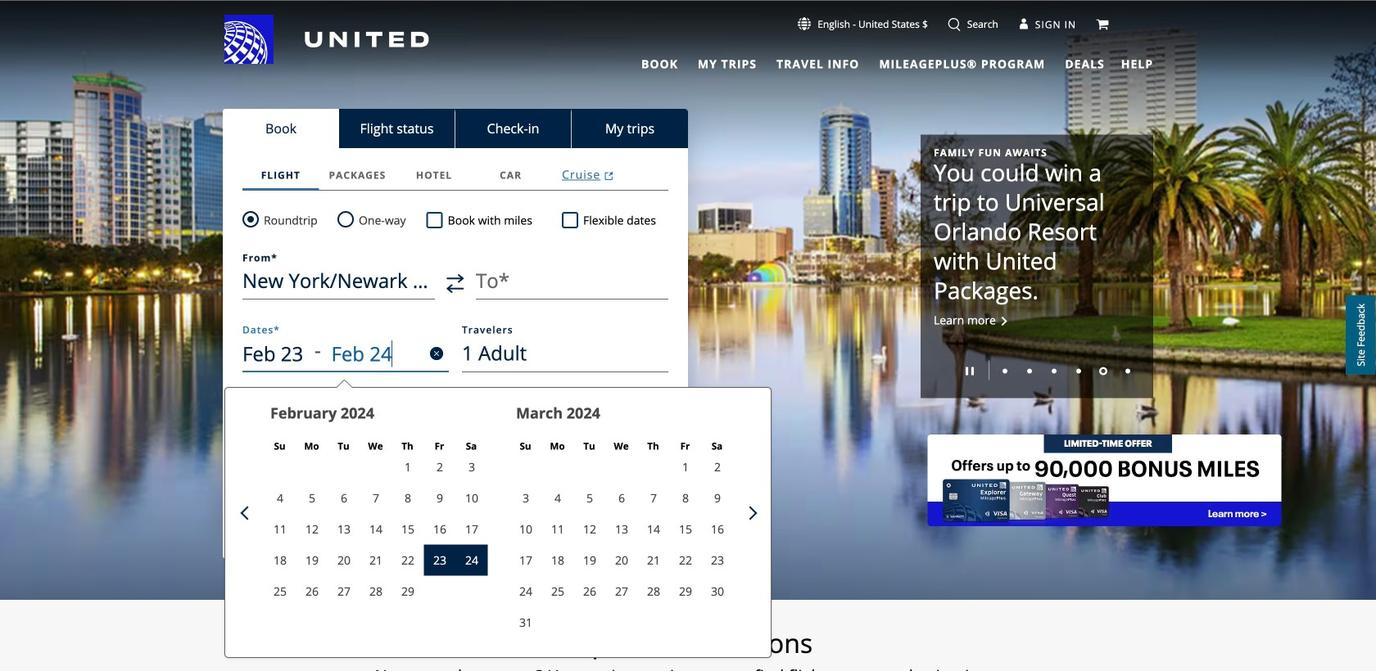 Task type: locate. For each thing, give the bounding box(es) containing it.
main content
[[0, 1, 1377, 672]]

view cart, click to view list of recently searched saved trips. image
[[1096, 18, 1109, 31]]

united logo link to homepage image
[[225, 15, 429, 64]]

Return text field
[[331, 335, 407, 373]]

move forward to switch to the next month. image
[[744, 507, 757, 521]]

navigation
[[0, 14, 1377, 74]]

2 vertical spatial tab list
[[243, 160, 669, 191]]

slide 5 of 6 image
[[1100, 367, 1108, 376]]

carousel buttons element
[[934, 355, 1141, 386]]

enter your departing city, airport name, or airport code. element
[[243, 253, 278, 263]]

pause image
[[966, 367, 974, 376]]

clear dates image
[[430, 347, 443, 361]]

calendar application
[[235, 388, 1236, 658]]

To* text field
[[476, 262, 669, 300]]

tab list
[[632, 49, 1108, 74], [223, 109, 688, 148], [243, 160, 669, 191]]

slide 3 of 6 image
[[1052, 369, 1057, 374]]

currently in english united states	$ enter to change image
[[798, 17, 811, 30]]

explore destinations element
[[129, 628, 1248, 660]]

1 vertical spatial tab list
[[223, 109, 688, 148]]



Task type: vqa. For each thing, say whether or not it's contained in the screenshot.
14th Column Header from the right
no



Task type: describe. For each thing, give the bounding box(es) containing it.
0 vertical spatial tab list
[[632, 49, 1108, 74]]

move backward to switch to the previous month. image
[[240, 507, 254, 521]]

slide 1 of 6 image
[[1003, 369, 1008, 374]]

reverse origin and destination image
[[447, 274, 465, 294]]

slide 4 of 6 image
[[1077, 369, 1082, 374]]

slide 2 of 6 image
[[1027, 369, 1032, 374]]

slide 6 of 6 image
[[1126, 369, 1131, 374]]

From* text field
[[243, 262, 435, 300]]

not sure where to go? use our interactive map to find flights to great destinations. element
[[129, 667, 1248, 672]]

Depart text field
[[243, 335, 315, 373]]



